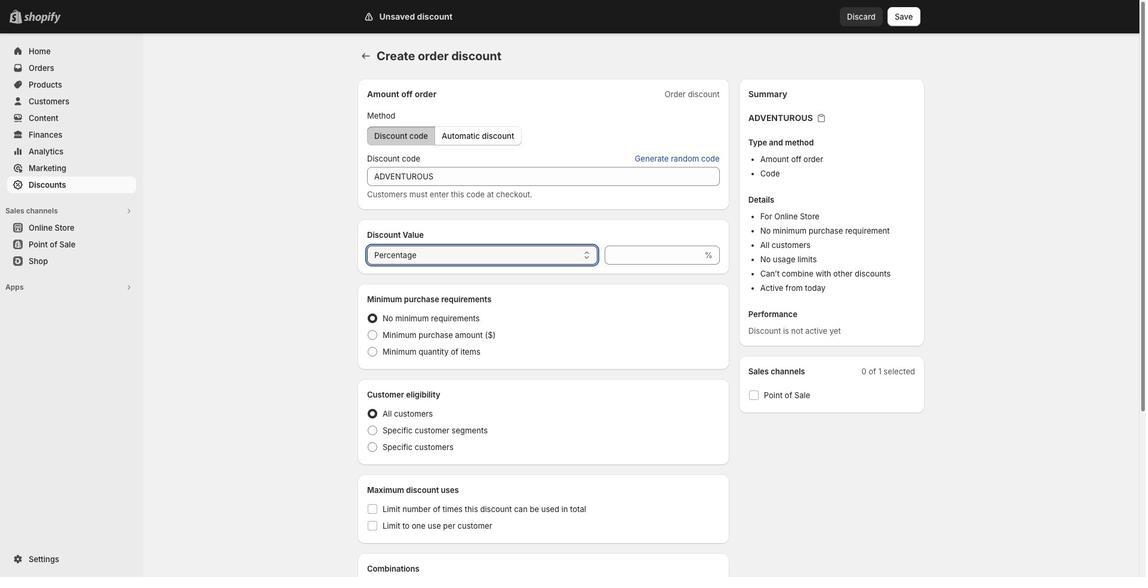 Task type: locate. For each thing, give the bounding box(es) containing it.
None text field
[[367, 167, 720, 186], [605, 246, 703, 265], [367, 167, 720, 186], [605, 246, 703, 265]]

shopify image
[[24, 12, 61, 24]]



Task type: vqa. For each thing, say whether or not it's contained in the screenshot.
dialog
no



